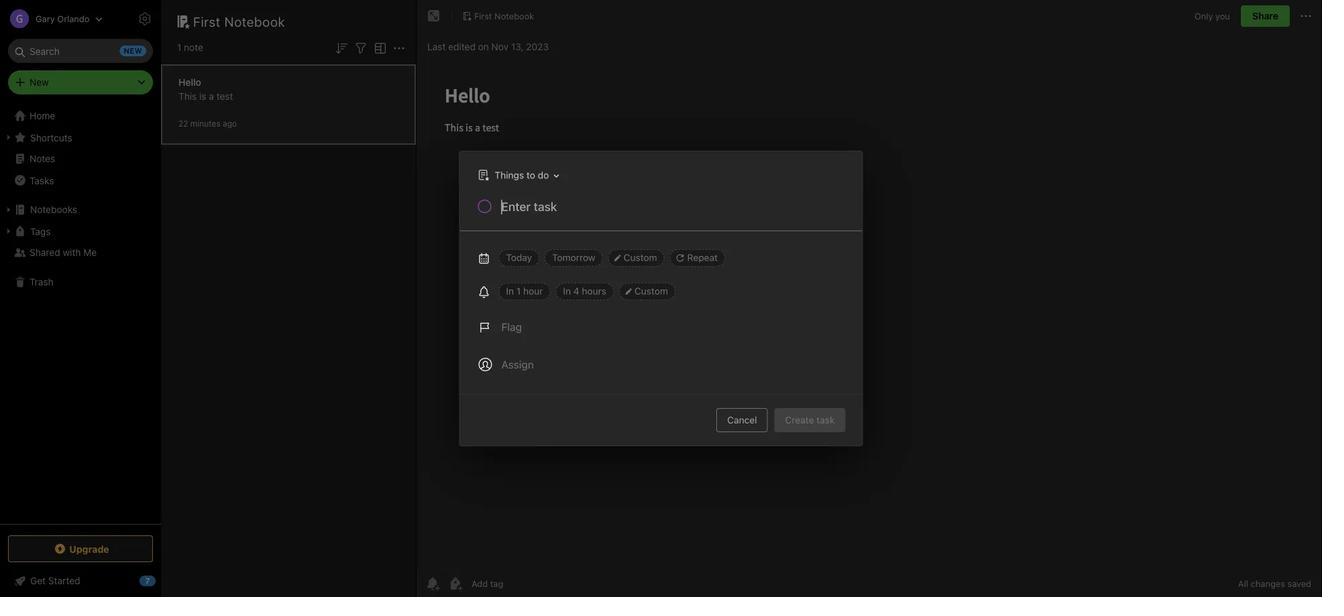 Task type: locate. For each thing, give the bounding box(es) containing it.
1 left 'note'
[[177, 42, 181, 53]]

nov
[[492, 41, 509, 52]]

add a reminder image
[[425, 576, 441, 593]]

0 horizontal spatial in
[[506, 286, 514, 297]]

1 in from the left
[[506, 286, 514, 297]]

custom for in 4 hours
[[635, 286, 668, 297]]

in left hour
[[506, 286, 514, 297]]

in 4 hours button
[[556, 283, 614, 301]]

Go to note or move task field
[[471, 166, 564, 185]]

things to do button
[[471, 166, 564, 185], [475, 166, 564, 185]]

custom
[[624, 252, 657, 263], [635, 286, 668, 297]]

first notebook inside the first notebook button
[[474, 11, 534, 21]]

1 horizontal spatial first
[[474, 11, 492, 21]]

0 vertical spatial custom
[[624, 252, 657, 263]]

first up on
[[474, 11, 492, 21]]

create task button
[[775, 409, 846, 433]]

today button
[[499, 250, 540, 267]]

tree
[[0, 105, 161, 524]]

in 1 hour
[[506, 286, 543, 297]]

shortcuts button
[[0, 127, 160, 148]]

1 vertical spatial custom
[[635, 286, 668, 297]]

Note Editor text field
[[417, 64, 1323, 570]]

in left 4 at left
[[563, 286, 571, 297]]

this is a test
[[179, 91, 233, 102]]

2023
[[526, 41, 549, 52]]

0 vertical spatial 1
[[177, 42, 181, 53]]

None search field
[[17, 39, 144, 63]]

upgrade button
[[8, 536, 153, 563]]

flag
[[502, 321, 522, 334]]

1 horizontal spatial first notebook
[[474, 11, 534, 21]]

repeat button
[[670, 250, 725, 267]]

0 horizontal spatial 1
[[177, 42, 181, 53]]

do
[[538, 170, 549, 181]]

share button
[[1241, 5, 1290, 27]]

custom button
[[608, 250, 665, 267], [619, 283, 676, 301]]

first notebook
[[474, 11, 534, 21], [193, 13, 285, 29]]

shortcuts
[[30, 132, 72, 143]]

expand notebooks image
[[3, 205, 14, 215]]

1 inside button
[[517, 286, 521, 297]]

home
[[30, 110, 55, 121]]

first notebook up nov
[[474, 11, 534, 21]]

in inside button
[[506, 286, 514, 297]]

0 vertical spatial custom button
[[608, 250, 665, 267]]

custom left repeat button
[[624, 252, 657, 263]]

1 note
[[177, 42, 203, 53]]

in inside button
[[563, 286, 571, 297]]

tasks button
[[0, 170, 160, 191]]

last
[[427, 41, 446, 52]]

repeat
[[688, 252, 718, 263]]

2 in from the left
[[563, 286, 571, 297]]

custom button for in 4 hours
[[619, 283, 676, 301]]

first up 'note'
[[193, 13, 221, 29]]

trash link
[[0, 272, 160, 293]]

first notebook button
[[458, 7, 539, 26]]

is
[[199, 91, 206, 102]]

first inside button
[[474, 11, 492, 21]]

note
[[184, 42, 203, 53]]

home link
[[0, 105, 161, 127]]

all changes saved
[[1239, 579, 1312, 590]]

cancel button
[[717, 409, 768, 433]]

22
[[179, 119, 188, 129]]

first
[[474, 11, 492, 21], [193, 13, 221, 29]]

0 horizontal spatial first notebook
[[193, 13, 285, 29]]

tomorrow button
[[545, 250, 603, 267]]

me
[[83, 247, 97, 258]]

a
[[209, 91, 214, 102]]

first notebook up 'note'
[[193, 13, 285, 29]]

custom button right hours
[[619, 283, 676, 301]]

upgrade
[[69, 544, 109, 555]]

in
[[506, 286, 514, 297], [563, 286, 571, 297]]

4
[[574, 286, 580, 297]]

shared with me link
[[0, 242, 160, 264]]

1 horizontal spatial notebook
[[495, 11, 534, 21]]

all
[[1239, 579, 1249, 590]]

13,
[[511, 41, 524, 52]]

1
[[177, 42, 181, 53], [517, 286, 521, 297]]

1 vertical spatial custom button
[[619, 283, 676, 301]]

notebooks
[[30, 204, 77, 215]]

1 left hour
[[517, 286, 521, 297]]

1 horizontal spatial 1
[[517, 286, 521, 297]]

minutes
[[190, 119, 221, 129]]

in 4 hours
[[563, 286, 607, 297]]

notebook inside button
[[495, 11, 534, 21]]

hours
[[582, 286, 607, 297]]

tree containing home
[[0, 105, 161, 524]]

cancel
[[728, 415, 757, 426]]

custom right hours
[[635, 286, 668, 297]]

custom button for tomorrow
[[608, 250, 665, 267]]

today
[[506, 252, 532, 263]]

custom button down enter task "text box"
[[608, 250, 665, 267]]

0 horizontal spatial first
[[193, 13, 221, 29]]

1 horizontal spatial in
[[563, 286, 571, 297]]

1 vertical spatial 1
[[517, 286, 521, 297]]

to
[[527, 170, 535, 181]]

notebook
[[495, 11, 534, 21], [224, 13, 285, 29]]



Task type: vqa. For each thing, say whether or not it's contained in the screenshot.
'Recent' at top left
no



Task type: describe. For each thing, give the bounding box(es) containing it.
in for in 4 hours
[[563, 286, 571, 297]]

expand note image
[[426, 8, 442, 24]]

settings image
[[137, 11, 153, 27]]

new
[[30, 77, 49, 88]]

saved
[[1288, 579, 1312, 590]]

tomorrow
[[552, 252, 596, 263]]

shared with me
[[30, 247, 97, 258]]

task
[[817, 415, 835, 426]]

you
[[1216, 11, 1231, 21]]

0 horizontal spatial notebook
[[224, 13, 285, 29]]

1 things to do button from the left
[[471, 166, 564, 185]]

Enter task text field
[[500, 199, 847, 221]]

hour
[[523, 286, 543, 297]]

only
[[1195, 11, 1214, 21]]

things to do
[[495, 170, 549, 181]]

custom for tomorrow
[[624, 252, 657, 263]]

changes
[[1251, 579, 1286, 590]]

trash
[[30, 277, 53, 288]]

notebooks link
[[0, 199, 160, 221]]

ago
[[223, 119, 237, 129]]

assign
[[502, 359, 534, 371]]

flag button
[[471, 311, 530, 344]]

tags
[[30, 226, 51, 237]]

in 1 hour button
[[499, 283, 551, 301]]

share
[[1253, 10, 1279, 21]]

new button
[[8, 70, 153, 95]]

this
[[179, 91, 197, 102]]

notes
[[30, 153, 55, 164]]

edited
[[448, 41, 476, 52]]

Search text field
[[17, 39, 144, 63]]

in for in 1 hour
[[506, 286, 514, 297]]

only you
[[1195, 11, 1231, 21]]

note window element
[[417, 0, 1323, 598]]

test
[[217, 91, 233, 102]]

expand tags image
[[3, 226, 14, 237]]

hello
[[179, 77, 201, 88]]

last edited on nov 13, 2023
[[427, 41, 549, 52]]

tags button
[[0, 221, 160, 242]]

notes link
[[0, 148, 160, 170]]

shared
[[30, 247, 60, 258]]

assign button
[[471, 349, 542, 381]]

with
[[63, 247, 81, 258]]

create task
[[786, 415, 835, 426]]

22 minutes ago
[[179, 119, 237, 129]]

on
[[478, 41, 489, 52]]

add tag image
[[448, 576, 464, 593]]

2 things to do button from the left
[[475, 166, 564, 185]]

things
[[495, 170, 524, 181]]

create
[[786, 415, 814, 426]]

tasks
[[30, 175, 54, 186]]



